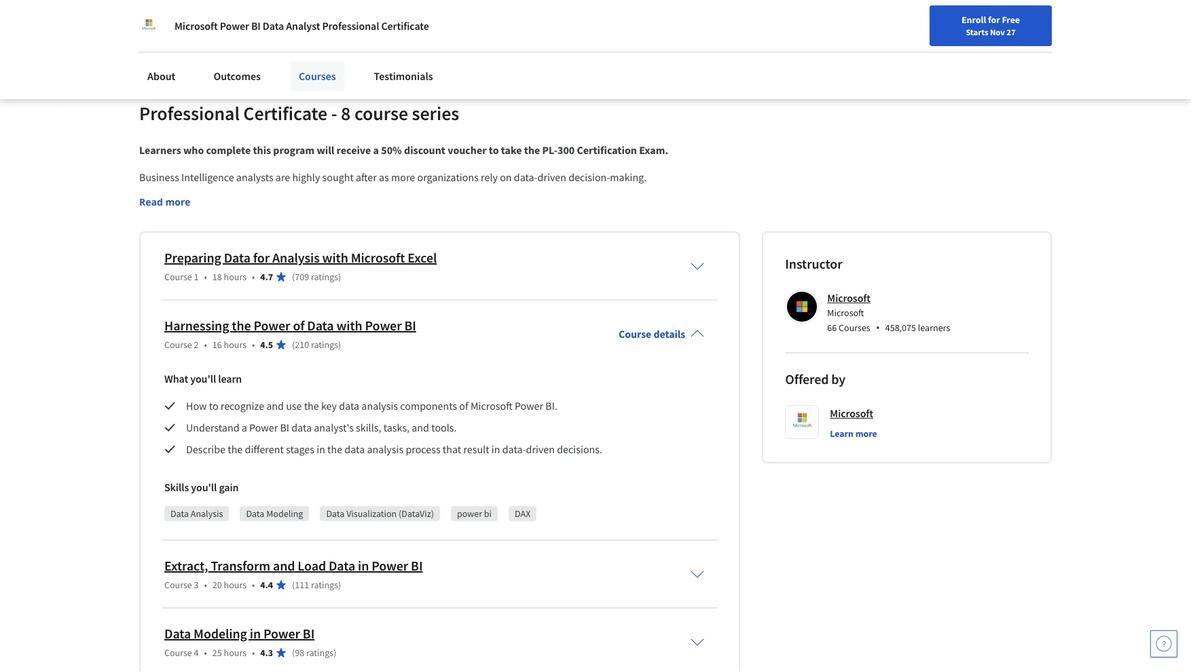 Task type: vqa. For each thing, say whether or not it's contained in the screenshot.


Task type: locate. For each thing, give the bounding box(es) containing it.
2 vertical spatial to
[[209, 399, 218, 413]]

of right 'components'
[[459, 399, 468, 413]]

0 horizontal spatial certificate
[[243, 101, 328, 126]]

0 vertical spatial microsoft link
[[828, 291, 871, 305]]

preparing  data for analysis with microsoft excel
[[164, 249, 437, 266]]

in inside business intelligence analysts are highly sought after as more organizations rely on data-driven decision-making. microsoft power bi is the leading data analytics, business intelligence, and reporting tool in the field, used by 97% of fortune 500 companies to make decisions based on data-driven insights and analytics.
[[540, 187, 548, 200]]

free
[[1002, 14, 1020, 26]]

analysis down tasks,
[[367, 443, 404, 456]]

microsoft image left share
[[139, 16, 158, 35]]

what
[[164, 372, 188, 386]]

pl-
[[542, 143, 558, 157]]

more for learn more
[[856, 428, 877, 440]]

more inside button
[[165, 196, 191, 208]]

4 ( from the top
[[292, 647, 295, 659]]

outcomes
[[214, 69, 261, 83]]

• right 3 in the left bottom of the page
[[204, 579, 207, 592]]

0 horizontal spatial by
[[617, 187, 628, 200]]

in left the your
[[292, 17, 301, 31]]

• left 4.3 at left bottom
[[252, 647, 255, 659]]

data modeling in power bi link
[[164, 626, 315, 643]]

hours for data
[[224, 271, 247, 283]]

certificate up 'testimonials' link
[[381, 19, 429, 33]]

1 ( from the top
[[292, 271, 295, 283]]

of up 210
[[293, 317, 305, 334]]

data- for that
[[502, 443, 526, 456]]

1 horizontal spatial to
[[247, 203, 257, 217]]

2 vertical spatial on
[[360, 203, 372, 217]]

driven down pl-
[[538, 170, 567, 184]]

modeling up extract, transform and load data in power bi 'link'
[[266, 508, 303, 520]]

by inside business intelligence analysts are highly sought after as more organizations rely on data-driven decision-making. microsoft power bi is the leading data analytics, business intelligence, and reporting tool in the field, used by 97% of fortune 500 companies to make decisions based on data-driven insights and analytics.
[[617, 187, 628, 200]]

power
[[457, 508, 482, 520]]

0 vertical spatial a
[[373, 143, 379, 157]]

( right 4.3 at left bottom
[[292, 647, 295, 659]]

data left "visualization"
[[326, 508, 345, 520]]

power inside business intelligence analysts are highly sought after as more organizations rely on data-driven decision-making. microsoft power bi is the leading data analytics, business intelligence, and reporting tool in the field, used by 97% of fortune 500 companies to make decisions based on data-driven insights and analytics.
[[183, 187, 212, 200]]

extract, transform and load data in power bi link
[[164, 558, 423, 575]]

microsoft link for offered by
[[830, 405, 873, 422]]

0 vertical spatial of
[[652, 187, 661, 200]]

analytics,
[[310, 187, 354, 200]]

• left the 4.7
[[252, 271, 255, 283]]

you'll left learn
[[190, 372, 216, 386]]

data- right result
[[502, 443, 526, 456]]

driven for result
[[526, 443, 555, 456]]

111
[[295, 579, 309, 592]]

4 hours from the top
[[224, 647, 247, 659]]

by
[[617, 187, 628, 200], [832, 371, 846, 388]]

1 horizontal spatial professional
[[322, 19, 379, 33]]

3 ( from the top
[[292, 579, 295, 592]]

in right load
[[358, 558, 369, 575]]

0 horizontal spatial professional
[[139, 101, 240, 126]]

ratings for analysis
[[311, 271, 338, 283]]

and
[[273, 17, 290, 31], [455, 187, 473, 200], [467, 203, 484, 217], [266, 399, 284, 413], [412, 421, 429, 435], [273, 558, 295, 575]]

1 vertical spatial analysis
[[191, 508, 223, 520]]

learners
[[139, 143, 181, 157]]

0 vertical spatial with
[[322, 249, 348, 266]]

hours
[[224, 271, 247, 283], [224, 339, 247, 351], [224, 579, 247, 592], [224, 647, 247, 659]]

2 hours from the top
[[224, 339, 247, 351]]

0 vertical spatial for
[[988, 14, 1000, 26]]

course details
[[619, 327, 686, 341]]

)
[[338, 271, 341, 283], [338, 339, 341, 351], [338, 579, 341, 592], [334, 647, 336, 659]]

with up ( 709 ratings )
[[322, 249, 348, 266]]

1 vertical spatial you'll
[[191, 481, 217, 494]]

1 horizontal spatial on
[[360, 203, 372, 217]]

you'll
[[190, 372, 216, 386], [191, 481, 217, 494]]

share it on social media and in your performance review
[[162, 17, 416, 31]]

data down highly
[[288, 187, 308, 200]]

help center image
[[1156, 636, 1172, 653]]

for up the 4.7
[[253, 249, 270, 266]]

1 vertical spatial a
[[242, 421, 247, 435]]

performance
[[326, 17, 384, 31]]

business
[[139, 170, 179, 184]]

hours for transform
[[224, 579, 247, 592]]

) right 98
[[334, 647, 336, 659]]

1 vertical spatial certificate
[[243, 101, 328, 126]]

( for of
[[292, 339, 295, 351]]

modeling up 25
[[194, 626, 247, 643]]

microsoft link up the learn more button
[[830, 405, 873, 422]]

• inside "microsoft microsoft 66 courses • 458,075 learners"
[[876, 321, 880, 335]]

driven left decisions.
[[526, 443, 555, 456]]

2 vertical spatial data-
[[502, 443, 526, 456]]

0 vertical spatial you'll
[[190, 372, 216, 386]]

) right 709
[[338, 271, 341, 283]]

0 vertical spatial by
[[617, 187, 628, 200]]

27
[[1007, 26, 1016, 37]]

1 horizontal spatial courses
[[839, 322, 871, 334]]

read more button
[[139, 195, 191, 209]]

1 vertical spatial microsoft link
[[830, 405, 873, 422]]

english button
[[906, 0, 988, 44]]

understand a power bi data analyst's skills, tasks, and tools.
[[186, 421, 459, 435]]

0 horizontal spatial of
[[293, 317, 305, 334]]

about link
[[139, 61, 184, 91]]

•
[[204, 271, 207, 283], [252, 271, 255, 283], [876, 321, 880, 335], [204, 339, 207, 351], [252, 339, 255, 351], [204, 579, 207, 592], [252, 579, 255, 592], [204, 647, 207, 659], [252, 647, 255, 659]]

1 vertical spatial with
[[337, 317, 362, 334]]

on right it
[[199, 17, 211, 31]]

1 horizontal spatial 1
[[1020, 11, 1024, 21]]

18
[[212, 271, 222, 283]]

ratings right 210
[[311, 339, 338, 351]]

1 vertical spatial to
[[247, 203, 257, 217]]

by down making.
[[617, 187, 628, 200]]

• left 18
[[204, 271, 207, 283]]

hours right 16
[[224, 339, 247, 351]]

skills you'll gain
[[164, 481, 239, 494]]

course left 2
[[164, 339, 192, 351]]

None search field
[[194, 8, 520, 36]]

to left take on the top left of page
[[489, 143, 499, 157]]

stages
[[286, 443, 315, 456]]

the left field,
[[550, 187, 565, 200]]

ratings right 709
[[311, 271, 338, 283]]

• left the 458,075
[[876, 321, 880, 335]]

) for with
[[338, 339, 341, 351]]

take
[[501, 143, 522, 157]]

enroll for free starts nov 27
[[962, 14, 1020, 37]]

1 vertical spatial courses
[[839, 322, 871, 334]]

2 horizontal spatial to
[[489, 143, 499, 157]]

to right how
[[209, 399, 218, 413]]

course for data modeling in power bi
[[164, 647, 192, 659]]

course left 4
[[164, 647, 192, 659]]

for inside enroll for free starts nov 27
[[988, 14, 1000, 26]]

microsoft link up 66
[[828, 291, 871, 305]]

course left details
[[619, 327, 652, 341]]

course 2 • 16 hours •
[[164, 339, 255, 351]]

2 vertical spatial more
[[856, 428, 877, 440]]

0 horizontal spatial on
[[199, 17, 211, 31]]

data- down business
[[374, 203, 398, 217]]

microsoft microsoft 66 courses • 458,075 learners
[[828, 291, 950, 335]]

more right the read
[[165, 196, 191, 208]]

more right the learn
[[856, 428, 877, 440]]

data- for organizations
[[514, 170, 538, 184]]

data- up tool
[[514, 170, 538, 184]]

components
[[400, 399, 457, 413]]

show notifications image
[[1008, 17, 1024, 33]]

professional right 'analyst' on the top left of the page
[[322, 19, 379, 33]]

microsoft image left 66
[[787, 292, 817, 322]]

nov
[[990, 26, 1005, 37]]

a down recognize
[[242, 421, 247, 435]]

discount
[[404, 143, 446, 157]]

0 vertical spatial data-
[[514, 170, 538, 184]]

microsoft link for instructor
[[828, 291, 871, 305]]

business
[[356, 187, 396, 200]]

1 vertical spatial for
[[253, 249, 270, 266]]

to
[[489, 143, 499, 157], [247, 203, 257, 217], [209, 399, 218, 413]]

in right tool
[[540, 187, 548, 200]]

1 horizontal spatial more
[[391, 170, 415, 184]]

and down organizations on the left
[[455, 187, 473, 200]]

3 hours from the top
[[224, 579, 247, 592]]

with up ( 210 ratings )
[[337, 317, 362, 334]]

( for power
[[292, 647, 295, 659]]

1 vertical spatial more
[[165, 196, 191, 208]]

with
[[322, 249, 348, 266], [337, 317, 362, 334]]

for up nov
[[988, 14, 1000, 26]]

how
[[186, 399, 207, 413]]

0 vertical spatial driven
[[538, 170, 567, 184]]

data up course 1 • 18 hours •
[[224, 249, 251, 266]]

extract,
[[164, 558, 208, 575]]

data inside business intelligence analysts are highly sought after as more organizations rely on data-driven decision-making. microsoft power bi is the leading data analytics, business intelligence, and reporting tool in the field, used by 97% of fortune 500 companies to make decisions based on data-driven insights and analytics.
[[288, 187, 308, 200]]

hours right 20
[[224, 579, 247, 592]]

bi inside business intelligence analysts are highly sought after as more organizations rely on data-driven decision-making. microsoft power bi is the leading data analytics, business intelligence, and reporting tool in the field, used by 97% of fortune 500 companies to make decisions based on data-driven insights and analytics.
[[214, 187, 223, 200]]

709
[[295, 271, 309, 283]]

2 horizontal spatial more
[[856, 428, 877, 440]]

and right 'media' at left top
[[273, 17, 290, 31]]

this
[[253, 143, 271, 157]]

microsoft image
[[139, 16, 158, 35], [787, 292, 817, 322]]

25
[[212, 647, 222, 659]]

on right rely
[[500, 170, 512, 184]]

of
[[652, 187, 661, 200], [293, 317, 305, 334], [459, 399, 468, 413]]

on
[[199, 17, 211, 31], [500, 170, 512, 184], [360, 203, 372, 217]]

course details button
[[608, 308, 715, 360]]

courses up -
[[299, 69, 336, 83]]

course inside dropdown button
[[619, 327, 652, 341]]

in right stages
[[317, 443, 325, 456]]

course down preparing
[[164, 271, 192, 283]]

0 vertical spatial analysis
[[272, 249, 320, 266]]

1 vertical spatial of
[[293, 317, 305, 334]]

hours for the
[[224, 339, 247, 351]]

0 vertical spatial microsoft image
[[139, 16, 158, 35]]

0 vertical spatial certificate
[[381, 19, 429, 33]]

analysis down skills you'll gain
[[191, 508, 223, 520]]

1 horizontal spatial of
[[459, 399, 468, 413]]

• right 2
[[204, 339, 207, 351]]

fortune
[[139, 203, 175, 217]]

1 horizontal spatial a
[[373, 143, 379, 157]]

organizations
[[417, 170, 479, 184]]

on down business
[[360, 203, 372, 217]]

microsoft inside business intelligence analysts are highly sought after as more organizations rely on data-driven decision-making. microsoft power bi is the leading data analytics, business intelligence, and reporting tool in the field, used by 97% of fortune 500 companies to make decisions based on data-driven insights and analytics.
[[139, 187, 181, 200]]

review
[[386, 17, 416, 31]]

1 vertical spatial 1
[[194, 271, 199, 283]]

that
[[443, 443, 461, 456]]

course left 3 in the left bottom of the page
[[164, 579, 192, 592]]

( down extract, transform and load data in power bi
[[292, 579, 295, 592]]

( down preparing  data for analysis with microsoft excel link
[[292, 271, 295, 283]]

0 horizontal spatial courses
[[299, 69, 336, 83]]

1 vertical spatial modeling
[[194, 626, 247, 643]]

2
[[194, 339, 199, 351]]

ratings
[[311, 271, 338, 283], [311, 339, 338, 351], [311, 579, 338, 592], [306, 647, 334, 659]]

to left 'make'
[[247, 203, 257, 217]]

0 horizontal spatial a
[[242, 421, 247, 435]]

reporting
[[475, 187, 517, 200]]

1 hours from the top
[[224, 271, 247, 283]]

and left use
[[266, 399, 284, 413]]

2 horizontal spatial of
[[652, 187, 661, 200]]

0 horizontal spatial modeling
[[194, 626, 247, 643]]

analyst's
[[314, 421, 354, 435]]

and down reporting
[[467, 203, 484, 217]]

0 vertical spatial more
[[391, 170, 415, 184]]

458,075
[[886, 322, 916, 334]]

0 vertical spatial on
[[199, 17, 211, 31]]

) right '111'
[[338, 579, 341, 592]]

0 horizontal spatial to
[[209, 399, 218, 413]]

a left 50%
[[373, 143, 379, 157]]

by right 'offered'
[[832, 371, 846, 388]]

4
[[194, 647, 199, 659]]

hours right 18
[[224, 271, 247, 283]]

2 vertical spatial driven
[[526, 443, 555, 456]]

1 horizontal spatial for
[[988, 14, 1000, 26]]

you'll left the gain
[[191, 481, 217, 494]]

1 horizontal spatial microsoft image
[[787, 292, 817, 322]]

1 inside 1 button
[[1020, 11, 1024, 21]]

harnessing
[[164, 317, 229, 334]]

1 vertical spatial on
[[500, 170, 512, 184]]

microsoft
[[175, 19, 218, 33], [139, 187, 181, 200], [351, 249, 405, 266], [828, 291, 871, 305], [828, 307, 864, 319], [471, 399, 513, 413], [830, 407, 873, 420]]

in
[[292, 17, 301, 31], [540, 187, 548, 200], [317, 443, 325, 456], [492, 443, 500, 456], [358, 558, 369, 575], [250, 626, 261, 643]]

0 horizontal spatial 1
[[194, 271, 199, 283]]

• left 4.4
[[252, 579, 255, 592]]

( 98 ratings )
[[292, 647, 336, 659]]

understand
[[186, 421, 239, 435]]

outcomes link
[[205, 61, 269, 91]]

2 ( from the top
[[292, 339, 295, 351]]

1 horizontal spatial modeling
[[266, 508, 303, 520]]

data left 'analyst' on the top left of the page
[[263, 19, 284, 33]]

) for microsoft
[[338, 271, 341, 283]]

analysis up 709
[[272, 249, 320, 266]]

1 horizontal spatial certificate
[[381, 19, 429, 33]]

analysis up skills,
[[362, 399, 398, 413]]

of right "97%"
[[652, 187, 661, 200]]

( down harnessing the power of data with power bi at the top left
[[292, 339, 295, 351]]

) right 210
[[338, 339, 341, 351]]

more for read more
[[165, 196, 191, 208]]

more right "as"
[[391, 170, 415, 184]]

data down skills at the left bottom of the page
[[170, 508, 189, 520]]

1 vertical spatial by
[[832, 371, 846, 388]]

0 vertical spatial modeling
[[266, 508, 303, 520]]

data right load
[[329, 558, 355, 575]]

leading
[[252, 187, 286, 200]]

make
[[259, 203, 284, 217]]

( for analysis
[[292, 271, 295, 283]]

0 vertical spatial courses
[[299, 69, 336, 83]]

0 vertical spatial 1
[[1020, 11, 1024, 21]]

courses right 66
[[839, 322, 871, 334]]

skills,
[[356, 421, 381, 435]]

0 horizontal spatial more
[[165, 196, 191, 208]]

driven down intelligence,
[[398, 203, 427, 217]]

more inside button
[[856, 428, 877, 440]]

1 vertical spatial data-
[[374, 203, 398, 217]]

(
[[292, 271, 295, 283], [292, 339, 295, 351], [292, 579, 295, 592], [292, 647, 295, 659]]

instructor
[[785, 255, 843, 272]]

program
[[273, 143, 315, 157]]

) for in
[[338, 579, 341, 592]]

bi
[[484, 508, 492, 520]]

professional up the who
[[139, 101, 240, 126]]

analysis
[[362, 399, 398, 413], [367, 443, 404, 456]]



Task type: describe. For each thing, give the bounding box(es) containing it.
the left key
[[304, 399, 319, 413]]

2 vertical spatial of
[[459, 399, 468, 413]]

dax
[[515, 508, 531, 520]]

load
[[298, 558, 326, 575]]

offered
[[785, 371, 829, 388]]

(dataviz)
[[399, 508, 434, 520]]

gain
[[219, 481, 239, 494]]

1 horizontal spatial analysis
[[272, 249, 320, 266]]

exam.
[[639, 143, 669, 157]]

8
[[341, 101, 351, 126]]

modeling for data modeling in power bi
[[194, 626, 247, 643]]

0 vertical spatial professional
[[322, 19, 379, 33]]

you'll for learn
[[190, 372, 216, 386]]

1 vertical spatial professional
[[139, 101, 240, 126]]

to inside business intelligence analysts are highly sought after as more organizations rely on data-driven decision-making. microsoft power bi is the leading data analytics, business intelligence, and reporting tool in the field, used by 97% of fortune 500 companies to make decisions based on data-driven insights and analytics.
[[247, 203, 257, 217]]

data analysis
[[170, 508, 223, 520]]

data right key
[[339, 399, 359, 413]]

data up stages
[[292, 421, 312, 435]]

describe
[[186, 443, 226, 456]]

ratings for power
[[306, 647, 334, 659]]

data modeling in power bi
[[164, 626, 315, 643]]

intelligence
[[181, 170, 234, 184]]

tasks,
[[384, 421, 410, 435]]

will
[[317, 143, 334, 157]]

and up 4.4
[[273, 558, 295, 575]]

insights
[[429, 203, 465, 217]]

66
[[828, 322, 837, 334]]

rely
[[481, 170, 498, 184]]

in right result
[[492, 443, 500, 456]]

it
[[191, 17, 197, 31]]

• left the 4.5
[[252, 339, 255, 351]]

driven for rely
[[538, 170, 567, 184]]

learn more button
[[830, 427, 877, 441]]

0 horizontal spatial analysis
[[191, 508, 223, 520]]

50%
[[381, 143, 402, 157]]

500
[[177, 203, 193, 217]]

describe the different stages in the data analysis process that result in data-driven decisions.
[[186, 443, 605, 456]]

tool
[[519, 187, 537, 200]]

the left different
[[228, 443, 243, 456]]

skills
[[164, 481, 189, 494]]

0 vertical spatial analysis
[[362, 399, 398, 413]]

voucher
[[448, 143, 487, 157]]

16
[[212, 339, 222, 351]]

testimonials
[[374, 69, 433, 83]]

highly
[[292, 170, 320, 184]]

learn
[[830, 428, 854, 440]]

the left pl-
[[524, 143, 540, 157]]

preparing
[[164, 249, 221, 266]]

4.4
[[260, 579, 273, 592]]

preparing  data for analysis with microsoft excel link
[[164, 249, 437, 266]]

media
[[242, 17, 270, 31]]

visualization
[[347, 508, 397, 520]]

course 4 • 25 hours •
[[164, 647, 255, 659]]

300
[[558, 143, 575, 157]]

more inside business intelligence analysts are highly sought after as more organizations rely on data-driven decision-making. microsoft power bi is the leading data analytics, business intelligence, and reporting tool in the field, used by 97% of fortune 500 companies to make decisions based on data-driven insights and analytics.
[[391, 170, 415, 184]]

are
[[276, 170, 290, 184]]

( 709 ratings )
[[292, 271, 341, 283]]

intelligence,
[[398, 187, 453, 200]]

of inside business intelligence analysts are highly sought after as more organizations rely on data-driven decision-making. microsoft power bi is the leading data analytics, business intelligence, and reporting tool in the field, used by 97% of fortune 500 companies to make decisions based on data-driven insights and analytics.
[[652, 187, 661, 200]]

course for harnessing the power of data with power bi
[[164, 339, 192, 351]]

series
[[412, 101, 459, 126]]

microsoft power bi data analyst professional certificate
[[175, 19, 429, 33]]

harnessing the power of data with power bi
[[164, 317, 416, 334]]

as
[[379, 170, 389, 184]]

bi.
[[546, 399, 558, 413]]

result
[[464, 443, 489, 456]]

data modeling
[[246, 508, 303, 520]]

4.3
[[260, 647, 273, 659]]

tools.
[[431, 421, 457, 435]]

1 horizontal spatial by
[[832, 371, 846, 388]]

210
[[295, 339, 309, 351]]

the up the course 2 • 16 hours •
[[232, 317, 251, 334]]

hours for modeling
[[224, 647, 247, 659]]

who
[[183, 143, 204, 157]]

course for extract, transform and load data in power bi
[[164, 579, 192, 592]]

3
[[194, 579, 199, 592]]

modeling for data modeling
[[266, 508, 303, 520]]

( for load
[[292, 579, 295, 592]]

process
[[406, 443, 441, 456]]

your
[[303, 17, 324, 31]]

ratings for load
[[311, 579, 338, 592]]

learners
[[918, 322, 950, 334]]

courses inside "microsoft microsoft 66 courses • 458,075 learners"
[[839, 322, 871, 334]]

course 3 • 20 hours •
[[164, 579, 255, 592]]

-
[[331, 101, 337, 126]]

used
[[593, 187, 614, 200]]

0 vertical spatial to
[[489, 143, 499, 157]]

sought
[[322, 170, 354, 184]]

ratings for of
[[311, 339, 338, 351]]

you'll for gain
[[191, 481, 217, 494]]

0 horizontal spatial for
[[253, 249, 270, 266]]

data up course 4 • 25 hours •
[[164, 626, 191, 643]]

• right 4
[[204, 647, 207, 659]]

use
[[286, 399, 302, 413]]

data up ( 210 ratings )
[[307, 317, 334, 334]]

4.7
[[260, 271, 273, 283]]

data down skills,
[[345, 443, 365, 456]]

2 horizontal spatial on
[[500, 170, 512, 184]]

( 210 ratings )
[[292, 339, 341, 351]]

97%
[[630, 187, 650, 200]]

extract, transform and load data in power bi
[[164, 558, 423, 575]]

power bi
[[457, 508, 492, 520]]

learn more
[[830, 428, 877, 440]]

1 vertical spatial driven
[[398, 203, 427, 217]]

1 button
[[997, 9, 1035, 41]]

excel
[[408, 249, 437, 266]]

read
[[139, 196, 163, 208]]

harnessing the power of data with power bi link
[[164, 317, 416, 334]]

1 vertical spatial analysis
[[367, 443, 404, 456]]

companies
[[196, 203, 245, 217]]

learners who complete this program will receive a 50% discount voucher to take the pl-300 certification exam.
[[139, 143, 671, 157]]

the down analyst's
[[327, 443, 342, 456]]

starts
[[966, 26, 989, 37]]

0 horizontal spatial microsoft image
[[139, 16, 158, 35]]

in up 4.3 at left bottom
[[250, 626, 261, 643]]

testimonials link
[[366, 61, 441, 91]]

analyst
[[286, 19, 320, 33]]

about
[[147, 69, 176, 83]]

1 vertical spatial microsoft image
[[787, 292, 817, 322]]

decisions
[[286, 203, 329, 217]]

the right is
[[235, 187, 250, 200]]

course for preparing  data for analysis with microsoft excel
[[164, 271, 192, 283]]

decisions.
[[557, 443, 602, 456]]

data up transform
[[246, 508, 264, 520]]

coursera career certificate image
[[795, 0, 1022, 72]]

key
[[321, 399, 337, 413]]

and up process
[[412, 421, 429, 435]]

business intelligence analysts are highly sought after as more organizations rely on data-driven decision-making. microsoft power bi is the leading data analytics, business intelligence, and reporting tool in the field, used by 97% of fortune 500 companies to make decisions based on data-driven insights and analytics.
[[139, 170, 663, 217]]



